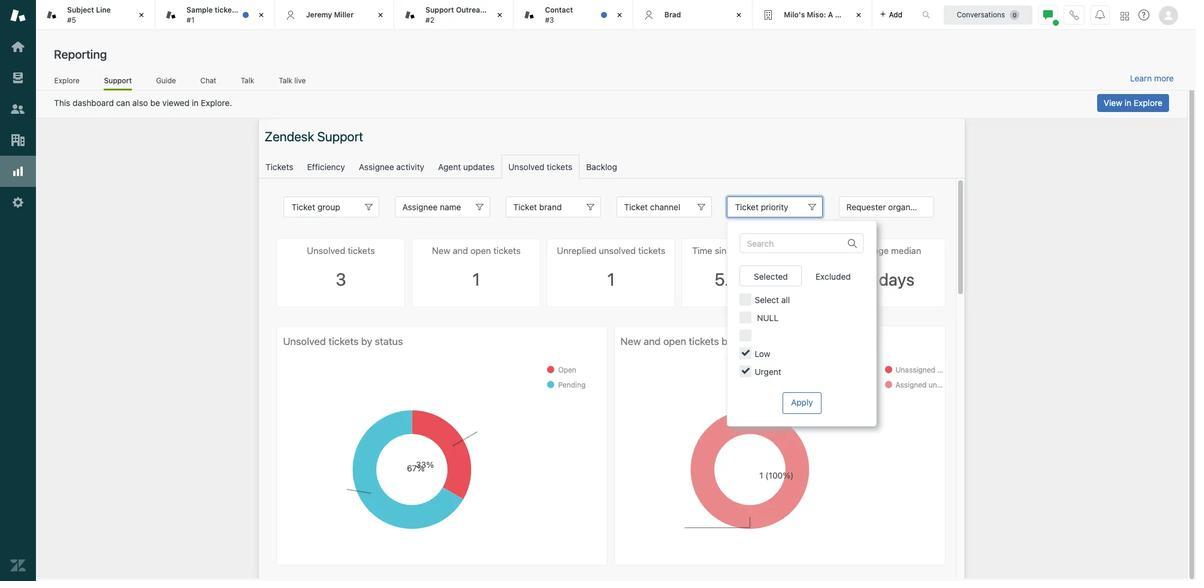 Task type: locate. For each thing, give the bounding box(es) containing it.
1 talk from the left
[[241, 76, 254, 85]]

explore down learn more link
[[1134, 98, 1163, 108]]

main element
[[0, 0, 36, 581]]

talk live link
[[278, 76, 306, 89]]

in
[[192, 98, 199, 108], [1125, 98, 1132, 108]]

talk left live
[[279, 76, 292, 85]]

2 in from the left
[[1125, 98, 1132, 108]]

conversations
[[957, 10, 1005, 19]]

in inside button
[[1125, 98, 1132, 108]]

0 horizontal spatial support
[[104, 76, 132, 85]]

support link
[[104, 76, 132, 90]]

in right view
[[1125, 98, 1132, 108]]

miso:
[[807, 10, 826, 19]]

jeremy miller
[[306, 10, 354, 19]]

support
[[426, 5, 454, 14], [104, 76, 132, 85]]

close image right miller
[[375, 9, 387, 21]]

guide link
[[156, 76, 176, 89]]

add
[[889, 10, 903, 19]]

talk inside 'link'
[[241, 76, 254, 85]]

talk
[[241, 76, 254, 85], [279, 76, 292, 85]]

close image inside brad tab
[[733, 9, 745, 21]]

#1 tab
[[155, 0, 275, 30]]

1 horizontal spatial talk
[[279, 76, 292, 85]]

2 talk from the left
[[279, 76, 292, 85]]

foodlez
[[835, 10, 863, 19]]

zendesk support image
[[10, 8, 26, 23]]

talk link
[[240, 76, 254, 89]]

milo's
[[784, 10, 805, 19]]

subject
[[67, 5, 94, 14]]

0 horizontal spatial in
[[192, 98, 199, 108]]

talk live
[[279, 76, 306, 85]]

get started image
[[10, 39, 26, 55]]

1 tab from the left
[[36, 0, 155, 30]]

a
[[828, 10, 833, 19]]

2 close image from the left
[[375, 9, 387, 21]]

subsidiary
[[865, 10, 902, 19]]

talk right chat
[[241, 76, 254, 85]]

support inside 'support outreach #2'
[[426, 5, 454, 14]]

6 close image from the left
[[852, 9, 864, 21]]

close image left brad
[[614, 9, 626, 21]]

1 vertical spatial explore
[[1134, 98, 1163, 108]]

miller
[[334, 10, 354, 19]]

1 vertical spatial support
[[104, 76, 132, 85]]

in right viewed
[[192, 98, 199, 108]]

5 close image from the left
[[733, 9, 745, 21]]

close image
[[255, 9, 267, 21], [375, 9, 387, 21], [494, 9, 506, 21], [614, 9, 626, 21], [733, 9, 745, 21], [852, 9, 864, 21]]

close image inside milo's miso: a foodlez subsidiary tab
[[852, 9, 864, 21]]

views image
[[10, 70, 26, 86]]

explore up this
[[54, 76, 80, 85]]

button displays agent's chat status as online. image
[[1043, 10, 1053, 19]]

close image right outreach
[[494, 9, 506, 21]]

view in explore
[[1104, 98, 1163, 108]]

get help image
[[1139, 10, 1149, 20]]

support up the #2
[[426, 5, 454, 14]]

explore link
[[54, 76, 80, 89]]

2 tab from the left
[[394, 0, 514, 30]]

tab
[[36, 0, 155, 30], [394, 0, 514, 30], [514, 0, 633, 30]]

close image inside jeremy miller tab
[[375, 9, 387, 21]]

tab containing contact
[[514, 0, 633, 30]]

1 horizontal spatial in
[[1125, 98, 1132, 108]]

support up can at the left top of the page
[[104, 76, 132, 85]]

3 tab from the left
[[514, 0, 633, 30]]

close image for tab containing support outreach
[[494, 9, 506, 21]]

0 vertical spatial explore
[[54, 76, 80, 85]]

0 vertical spatial support
[[426, 5, 454, 14]]

1 horizontal spatial support
[[426, 5, 454, 14]]

reporting
[[54, 47, 107, 61]]

jeremy
[[306, 10, 332, 19]]

tab containing support outreach
[[394, 0, 514, 30]]

learn
[[1130, 73, 1152, 83]]

1 horizontal spatial explore
[[1134, 98, 1163, 108]]

close image left milo's
[[733, 9, 745, 21]]

3 close image from the left
[[494, 9, 506, 21]]

also
[[132, 98, 148, 108]]

explore.
[[201, 98, 232, 108]]

dashboard
[[73, 98, 114, 108]]

0 horizontal spatial talk
[[241, 76, 254, 85]]

close image left jeremy
[[255, 9, 267, 21]]

1 close image from the left
[[255, 9, 267, 21]]

close image left subsidiary
[[852, 9, 864, 21]]

support for support
[[104, 76, 132, 85]]

#2
[[426, 15, 434, 24]]

tab containing subject line
[[36, 0, 155, 30]]

explore
[[54, 76, 80, 85], [1134, 98, 1163, 108]]

tabs tab list
[[36, 0, 910, 30]]



Task type: describe. For each thing, give the bounding box(es) containing it.
1 in from the left
[[192, 98, 199, 108]]

this dashboard can also be viewed in explore.
[[54, 98, 232, 108]]

live
[[294, 76, 306, 85]]

close image for brad tab
[[733, 9, 745, 21]]

brad tab
[[633, 0, 753, 30]]

4 close image from the left
[[614, 9, 626, 21]]

viewed
[[162, 98, 190, 108]]

close image for jeremy miller tab
[[375, 9, 387, 21]]

milo's miso: a foodlez subsidiary tab
[[753, 0, 902, 30]]

support outreach #2
[[426, 5, 489, 24]]

#3
[[545, 15, 554, 24]]

chat link
[[200, 76, 217, 89]]

organizations image
[[10, 132, 26, 148]]

learn more
[[1130, 73, 1174, 83]]

can
[[116, 98, 130, 108]]

talk for talk live
[[279, 76, 292, 85]]

support for support outreach #2
[[426, 5, 454, 14]]

milo's miso: a foodlez subsidiary
[[784, 10, 902, 19]]

guide
[[156, 76, 176, 85]]

#1
[[187, 15, 194, 24]]

view
[[1104, 98, 1122, 108]]

zendesk products image
[[1121, 12, 1129, 20]]

jeremy miller tab
[[275, 0, 394, 30]]

contact #3
[[545, 5, 573, 24]]

chat
[[200, 76, 216, 85]]

conversations button
[[944, 5, 1033, 24]]

view in explore button
[[1097, 94, 1169, 112]]

customers image
[[10, 101, 26, 117]]

explore inside button
[[1134, 98, 1163, 108]]

be
[[150, 98, 160, 108]]

zendesk image
[[10, 558, 26, 574]]

close image
[[136, 9, 148, 21]]

add button
[[872, 0, 910, 29]]

close image for milo's miso: a foodlez subsidiary tab
[[852, 9, 864, 21]]

learn more link
[[1130, 73, 1174, 84]]

0 horizontal spatial explore
[[54, 76, 80, 85]]

notifications image
[[1095, 10, 1105, 19]]

outreach
[[456, 5, 489, 14]]

admin image
[[10, 195, 26, 210]]

subject line #5
[[67, 5, 111, 24]]

more
[[1154, 73, 1174, 83]]

brad
[[664, 10, 681, 19]]

contact
[[545, 5, 573, 14]]

this
[[54, 98, 70, 108]]

talk for talk
[[241, 76, 254, 85]]

line
[[96, 5, 111, 14]]

#5
[[67, 15, 76, 24]]

reporting image
[[10, 164, 26, 179]]

close image inside #1 tab
[[255, 9, 267, 21]]



Task type: vqa. For each thing, say whether or not it's contained in the screenshot.
the organizations 'image'
yes



